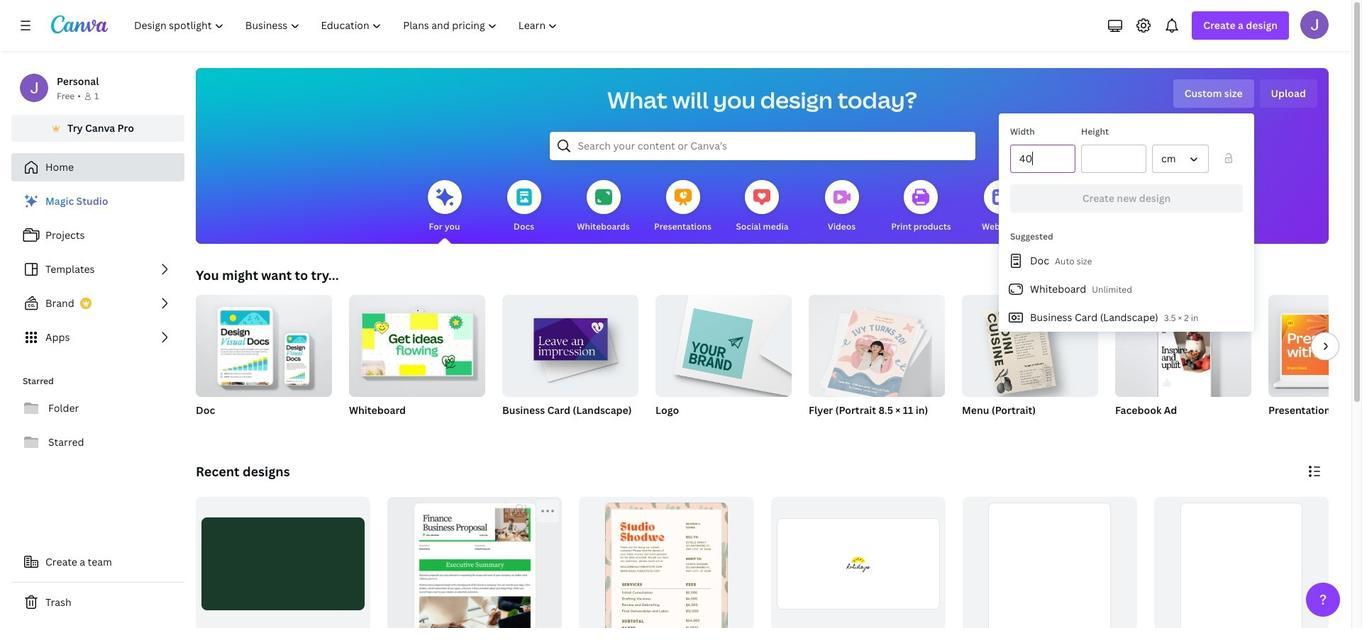 Task type: vqa. For each thing, say whether or not it's contained in the screenshot.
CHANGING
no



Task type: locate. For each thing, give the bounding box(es) containing it.
0 horizontal spatial list
[[11, 187, 184, 352]]

Search search field
[[578, 133, 947, 160]]

None number field
[[1019, 145, 1066, 172], [1090, 145, 1137, 172], [1019, 145, 1066, 172], [1090, 145, 1137, 172]]

Units: cm button
[[1152, 145, 1209, 173]]

top level navigation element
[[125, 11, 570, 40]]

list
[[11, 187, 184, 352], [999, 247, 1254, 332]]

group
[[349, 289, 485, 436], [349, 289, 485, 397], [502, 289, 638, 436], [502, 289, 638, 397], [655, 289, 792, 436], [655, 289, 792, 397], [809, 289, 945, 436], [809, 289, 945, 402], [196, 295, 332, 436], [962, 295, 1098, 436], [962, 295, 1098, 397], [1115, 295, 1251, 436], [1115, 295, 1251, 397], [1268, 295, 1362, 436], [1268, 295, 1362, 397], [387, 497, 562, 629], [579, 497, 754, 629], [771, 497, 945, 629], [962, 497, 1137, 629], [1154, 497, 1329, 629]]

None search field
[[549, 132, 975, 160]]



Task type: describe. For each thing, give the bounding box(es) containing it.
jacob simon image
[[1300, 11, 1329, 39]]

1 horizontal spatial list
[[999, 247, 1254, 332]]



